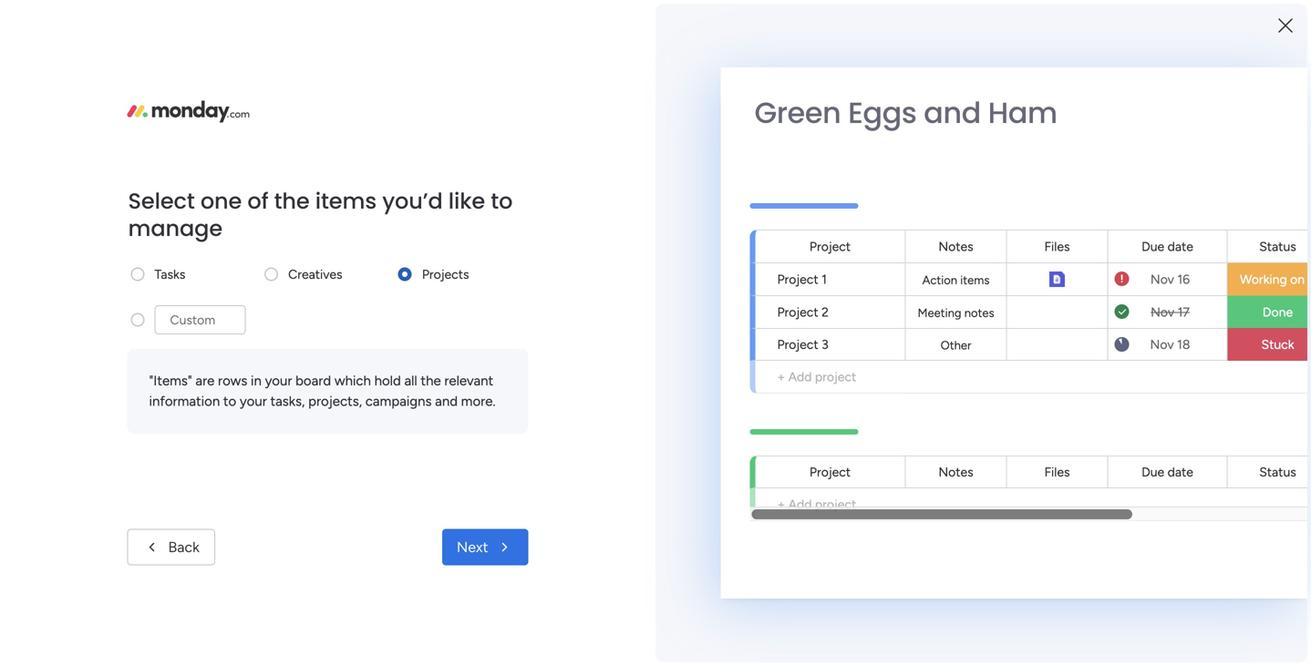 Task type: locate. For each thing, give the bounding box(es) containing it.
visited
[[378, 186, 429, 206]]

1 vertical spatial date
[[1168, 465, 1194, 480]]

component image
[[305, 398, 321, 415]]

complete profile link
[[1056, 297, 1284, 318]]

1 vertical spatial files
[[1045, 465, 1070, 480]]

project for project 2
[[778, 305, 819, 320]]

to down rows
[[223, 394, 236, 410]]

invite members image
[[1072, 49, 1090, 67]]

1 vertical spatial due
[[1142, 465, 1165, 480]]

1 horizontal spatial the
[[421, 373, 441, 389]]

in for minutes
[[1160, 573, 1171, 590]]

resend
[[776, 10, 822, 26]]

green eggs and ham
[[755, 93, 1058, 133]]

1 vertical spatial add
[[789, 497, 812, 513]]

0 vertical spatial notes
[[939, 239, 974, 254]]

board
[[296, 373, 331, 389]]

give
[[1046, 106, 1074, 122]]

recently
[[307, 186, 375, 206]]

work
[[327, 400, 355, 416]]

1 vertical spatial project
[[815, 497, 857, 513]]

ready-
[[1022, 595, 1064, 612]]

to down 'empty.' at the left
[[148, 302, 161, 317]]

circle o image inside upload your photo link
[[1038, 231, 1050, 245]]

green
[[755, 93, 841, 133]]

in inside boost your workflow in minutes with ready-made templates
[[1160, 573, 1171, 590]]

notes
[[939, 239, 974, 254], [939, 465, 974, 480]]

2 files from the top
[[1045, 465, 1070, 480]]

to right like
[[491, 186, 513, 217]]

invite team members (0/1)
[[1056, 276, 1220, 292]]

0 vertical spatial add
[[789, 369, 812, 385]]

next button
[[442, 529, 529, 566]]

0 horizontal spatial the
[[274, 186, 310, 217]]

workspace down add to favorites icon
[[478, 400, 540, 416]]

1 vertical spatial the
[[421, 373, 441, 389]]

1 vertical spatial in
[[1160, 573, 1171, 590]]

content.
[[92, 322, 140, 337]]

workspace up content.
[[84, 302, 145, 317]]

in inside "items" are rows in your board which hold all the relevant information to your tasks, projects, campaigns and more.
[[251, 373, 262, 389]]

2 due date from the top
[[1142, 465, 1194, 480]]

and down management
[[435, 394, 458, 410]]

email
[[432, 10, 464, 26], [825, 10, 858, 26], [923, 10, 955, 26]]

to inside select one of the items you'd like to manage
[[491, 186, 513, 217]]

1 vertical spatial due date
[[1142, 465, 1194, 480]]

2 circle o image from the top
[[1038, 254, 1050, 268]]

0 vertical spatial +
[[778, 369, 785, 385]]

in for your
[[251, 373, 262, 389]]

to inside this workspace is empty. join this workspace to create content.
[[148, 302, 161, 317]]

email right the change
[[923, 10, 955, 26]]

1 + from the top
[[778, 369, 785, 385]]

2 + from the top
[[778, 497, 785, 513]]

boost your workflow in minutes with ready-made templates
[[1022, 573, 1259, 612]]

files
[[1045, 239, 1070, 254], [1045, 465, 1070, 480]]

templates right 'explore'
[[1141, 635, 1206, 652]]

3 circle o image from the top
[[1038, 324, 1050, 338]]

2 notes from the top
[[939, 465, 974, 480]]

0 vertical spatial files
[[1045, 239, 1070, 254]]

search everything image
[[1156, 49, 1175, 67]]

1 vertical spatial templates
[[1141, 635, 1206, 652]]

one
[[200, 186, 242, 217]]

project 3
[[778, 337, 829, 353]]

management
[[358, 400, 434, 416]]

0 vertical spatial the
[[274, 186, 310, 217]]

1 notes from the top
[[939, 239, 974, 254]]

the right the of on the top left of the page
[[274, 186, 310, 217]]

eggs
[[848, 93, 917, 133]]

circle o image inside install our mobile app link
[[1038, 324, 1050, 338]]

boost
[[1022, 573, 1060, 590]]

0 vertical spatial project
[[815, 369, 857, 385]]

browse
[[21, 182, 63, 197]]

1 vertical spatial +
[[778, 497, 785, 513]]

+ add project
[[778, 369, 857, 385], [778, 497, 857, 513]]

0 vertical spatial circle o image
[[1038, 231, 1050, 245]]

to left join
[[123, 368, 136, 384]]

circle o image for upload
[[1038, 231, 1050, 245]]

team
[[1094, 276, 1126, 292]]

this
[[45, 282, 68, 297]]

1 horizontal spatial email
[[825, 10, 858, 26]]

change email address link
[[872, 10, 1007, 26]]

your
[[1103, 229, 1131, 246]]

enable
[[1056, 252, 1097, 269]]

1 files from the top
[[1045, 239, 1070, 254]]

Custom text field
[[155, 306, 246, 335]]

circle o image left upload
[[1038, 231, 1050, 245]]

1 vertical spatial + add project
[[778, 497, 857, 513]]

join
[[139, 368, 160, 384]]

in right rows
[[251, 373, 262, 389]]

circle o image for enable
[[1038, 254, 1050, 268]]

email left the address:
[[432, 10, 464, 26]]

sam green image
[[1260, 44, 1290, 73]]

manage
[[128, 213, 223, 244]]

1 vertical spatial status
[[1260, 465, 1297, 480]]

circle o image inside "enable desktop notifications" link
[[1038, 254, 1050, 268]]

project for project 1
[[778, 272, 819, 287]]

"items"
[[149, 373, 192, 389]]

workspace up the this
[[71, 282, 133, 297]]

samiamgreeneggsnham27@gmail.com
[[522, 10, 759, 26]]

and right eggs
[[924, 93, 981, 133]]

circle o image up circle o icon
[[1038, 254, 1050, 268]]

templates down workflow
[[1104, 595, 1170, 612]]

your right "confirm"
[[401, 10, 428, 26]]

logo image
[[127, 101, 250, 123]]

1 vertical spatial circle o image
[[1038, 254, 1050, 268]]

email right resend
[[825, 10, 858, 26]]

project
[[815, 369, 857, 385], [815, 497, 857, 513]]

rows
[[218, 373, 247, 389]]

request to join
[[73, 368, 160, 384]]

2 email from the left
[[825, 10, 858, 26]]

due
[[1142, 239, 1165, 254], [1142, 465, 1165, 480]]

templates
[[1104, 595, 1170, 612], [1141, 635, 1206, 652]]

1 vertical spatial and
[[435, 394, 458, 410]]

add
[[789, 369, 812, 385], [789, 497, 812, 513]]

0 vertical spatial + add project
[[778, 369, 857, 385]]

to
[[491, 186, 513, 217], [148, 302, 161, 317], [123, 368, 136, 384], [223, 394, 236, 410]]

0 vertical spatial and
[[924, 93, 981, 133]]

(0/1)
[[1190, 276, 1220, 292]]

more.
[[461, 394, 496, 410]]

in
[[251, 373, 262, 389], [1160, 573, 1171, 590]]

1 horizontal spatial and
[[924, 93, 981, 133]]

2 vertical spatial circle o image
[[1038, 324, 1050, 338]]

our
[[1095, 322, 1118, 339]]

0 vertical spatial workspace
[[71, 282, 133, 297]]

explore
[[1088, 635, 1137, 652]]

inbox image
[[1032, 49, 1050, 67]]

your up made
[[1063, 573, 1092, 590]]

install
[[1056, 322, 1092, 339]]

0 horizontal spatial email
[[432, 10, 464, 26]]

2 horizontal spatial email
[[923, 10, 955, 26]]

1 circle o image from the top
[[1038, 231, 1050, 245]]

2 project from the top
[[815, 497, 857, 513]]

v2 user feedback image
[[1025, 104, 1039, 125]]

1 horizontal spatial in
[[1160, 573, 1171, 590]]

select one of the items you'd like to manage
[[128, 186, 513, 244]]

complete profile
[[1056, 299, 1159, 315]]

items
[[315, 186, 377, 217]]

like
[[449, 186, 485, 217]]

3 email from the left
[[923, 10, 955, 26]]

request to join button
[[66, 362, 167, 391]]

enable desktop notifications
[[1056, 252, 1235, 269]]

0 horizontal spatial and
[[435, 394, 458, 410]]

0 vertical spatial in
[[251, 373, 262, 389]]

1
[[822, 272, 827, 287]]

0 vertical spatial date
[[1168, 239, 1194, 254]]

workspace
[[71, 282, 133, 297], [84, 302, 145, 317], [478, 400, 540, 416]]

0 vertical spatial due date
[[1142, 239, 1194, 254]]

your
[[401, 10, 428, 26], [265, 373, 292, 389], [240, 394, 267, 410], [1063, 573, 1092, 590]]

circle o image
[[1038, 231, 1050, 245], [1038, 254, 1050, 268], [1038, 324, 1050, 338]]

in left "minutes"
[[1160, 573, 1171, 590]]

your down rows
[[240, 394, 267, 410]]

ham
[[988, 93, 1058, 133]]

add to favorites image
[[516, 370, 534, 388]]

profile
[[1120, 299, 1159, 315]]

0 vertical spatial status
[[1260, 239, 1297, 254]]

date
[[1168, 239, 1194, 254], [1168, 465, 1194, 480]]

the
[[274, 186, 310, 217], [421, 373, 441, 389]]

0 vertical spatial templates
[[1104, 595, 1170, 612]]

0 vertical spatial due
[[1142, 239, 1165, 254]]

circle o image left install
[[1038, 324, 1050, 338]]

the right all
[[421, 373, 441, 389]]

0 horizontal spatial in
[[251, 373, 262, 389]]

1 vertical spatial notes
[[939, 465, 974, 480]]

2 add from the top
[[789, 497, 812, 513]]



Task type: vqa. For each thing, say whether or not it's contained in the screenshot.
owner
no



Task type: describe. For each thing, give the bounding box(es) containing it.
information
[[149, 394, 220, 410]]

creatives
[[288, 267, 343, 282]]

templates inside boost your workflow in minutes with ready-made templates
[[1104, 595, 1170, 612]]

upload
[[1056, 229, 1100, 246]]

project 2
[[778, 305, 829, 320]]

upload your photo
[[1056, 229, 1171, 246]]

1 project from the top
[[815, 369, 857, 385]]

this workspace is empty. join this workspace to create content.
[[32, 282, 200, 337]]

upload your photo link
[[1038, 227, 1284, 248]]

enable desktop notifications link
[[1038, 251, 1284, 271]]

with
[[1231, 573, 1259, 590]]

tasks
[[155, 267, 185, 282]]

app
[[1166, 322, 1192, 339]]

2 date from the top
[[1168, 465, 1194, 480]]

project for project management
[[331, 371, 380, 388]]

>
[[437, 400, 445, 416]]

members
[[1130, 276, 1187, 292]]

work management > main workspace
[[327, 400, 540, 416]]

hold
[[374, 373, 401, 389]]

all
[[404, 373, 417, 389]]

project management
[[331, 371, 472, 388]]

3
[[822, 337, 829, 353]]

back
[[168, 539, 200, 556]]

install our mobile app
[[1056, 322, 1192, 339]]

2 due from the top
[[1142, 465, 1165, 480]]

campaigns
[[366, 394, 432, 410]]

1 email from the left
[[432, 10, 464, 26]]

change
[[872, 10, 920, 26]]

you'd
[[382, 186, 443, 217]]

to inside "items" are rows in your board which hold all the relevant information to your tasks, projects, campaigns and more.
[[223, 394, 236, 410]]

the inside "items" are rows in your board which hold all the relevant information to your tasks, projects, campaigns and more.
[[421, 373, 441, 389]]

photo
[[1134, 229, 1171, 246]]

minutes
[[1175, 573, 1227, 590]]

"items" are rows in your board which hold all the relevant information to your tasks, projects, campaigns and more.
[[149, 373, 496, 410]]

explore templates button
[[1022, 625, 1273, 662]]

confirm
[[350, 10, 398, 26]]

templates image image
[[1027, 430, 1268, 556]]

request
[[73, 368, 120, 384]]

please confirm your email address: samiamgreeneggsnham27@gmail.com
[[308, 10, 759, 26]]

feedback
[[1078, 106, 1135, 122]]

browse workspaces
[[21, 182, 134, 197]]

1 due from the top
[[1142, 239, 1165, 254]]

1 + add project from the top
[[778, 369, 857, 385]]

close recently visited image
[[282, 185, 304, 207]]

help image
[[1197, 49, 1215, 67]]

1 date from the top
[[1168, 239, 1194, 254]]

select
[[128, 186, 195, 217]]

please
[[308, 10, 347, 26]]

of
[[247, 186, 269, 217]]

circle o image
[[1038, 278, 1050, 291]]

project for project 3
[[778, 337, 819, 353]]

are
[[196, 373, 215, 389]]

which
[[335, 373, 371, 389]]

browse workspaces button
[[13, 175, 181, 204]]

and inside "items" are rows in your board which hold all the relevant information to your tasks, projects, campaigns and more.
[[435, 394, 458, 410]]

resend email
[[776, 10, 858, 26]]

recently visited
[[307, 186, 429, 206]]

change email address
[[872, 10, 1007, 26]]

Search in workspace field
[[38, 218, 152, 239]]

1 due date from the top
[[1142, 239, 1194, 254]]

your inside boost your workflow in minutes with ready-made templates
[[1063, 573, 1092, 590]]

email for change email address
[[923, 10, 955, 26]]

back button
[[127, 529, 215, 566]]

give feedback
[[1046, 106, 1135, 122]]

workspaces
[[66, 182, 134, 197]]

notifications image
[[991, 49, 1010, 67]]

to inside button
[[123, 368, 136, 384]]

complete
[[1056, 299, 1117, 315]]

relevant
[[444, 373, 494, 389]]

templates inside explore templates button
[[1141, 635, 1206, 652]]

projects
[[422, 267, 469, 282]]

made
[[1064, 595, 1101, 612]]

2 status from the top
[[1260, 465, 1297, 480]]

the inside select one of the items you'd like to manage
[[274, 186, 310, 217]]

is
[[136, 282, 145, 297]]

1 status from the top
[[1260, 239, 1297, 254]]

apps image
[[1112, 49, 1130, 67]]

project 1
[[778, 272, 827, 287]]

join
[[32, 302, 56, 317]]

public board image
[[305, 369, 325, 389]]

your up tasks, on the bottom of the page
[[265, 373, 292, 389]]

projects,
[[308, 394, 362, 410]]

next
[[457, 539, 488, 556]]

explore templates
[[1088, 635, 1206, 652]]

install our mobile app link
[[1038, 320, 1284, 341]]

2 vertical spatial workspace
[[478, 400, 540, 416]]

mobile
[[1122, 322, 1163, 339]]

circle o image for install
[[1038, 324, 1050, 338]]

1 vertical spatial workspace
[[84, 302, 145, 317]]

empty.
[[148, 282, 188, 297]]

email for resend email
[[825, 10, 858, 26]]

workflow
[[1096, 573, 1156, 590]]

address
[[959, 10, 1007, 26]]

main
[[448, 400, 475, 416]]

2 + add project from the top
[[778, 497, 857, 513]]

resend email link
[[776, 10, 858, 26]]

1 add from the top
[[789, 369, 812, 385]]

desktop
[[1101, 252, 1152, 269]]



